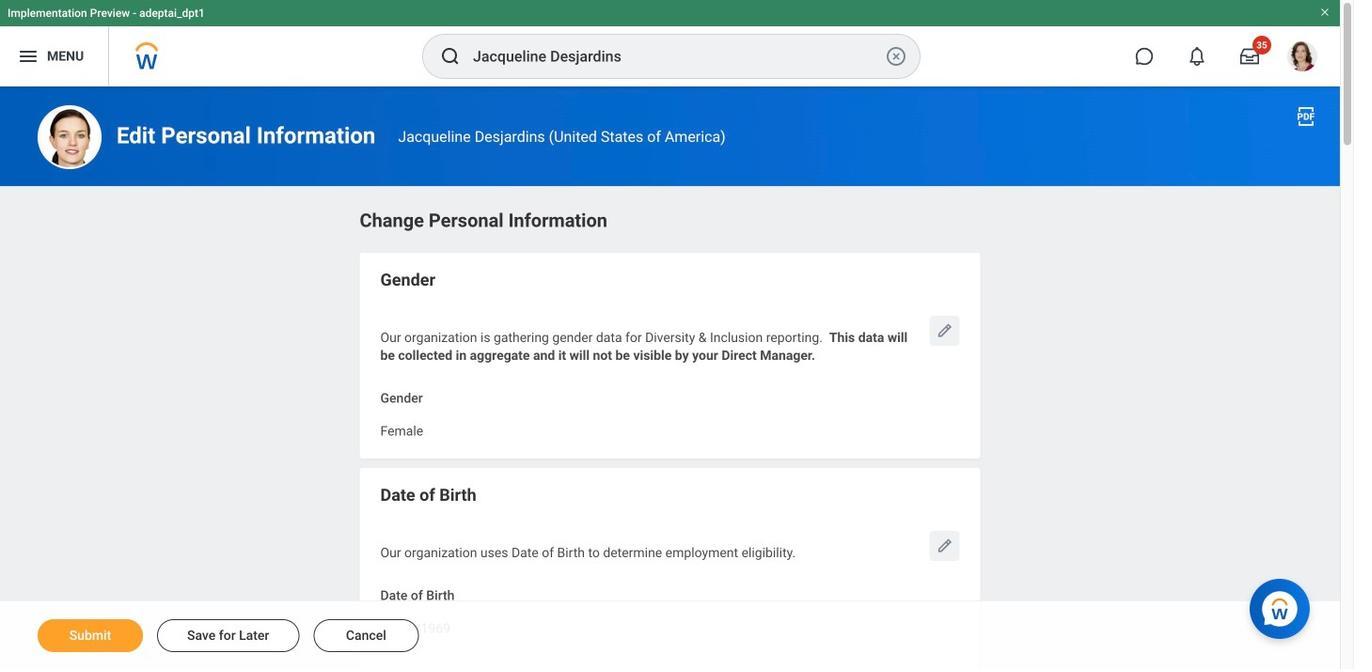 Task type: vqa. For each thing, say whether or not it's contained in the screenshot.
third menu item from the bottom
no



Task type: describe. For each thing, give the bounding box(es) containing it.
close environment banner image
[[1319, 7, 1331, 18]]

notifications large image
[[1188, 47, 1207, 66]]

justify image
[[17, 45, 39, 68]]

edit image
[[935, 537, 954, 556]]

view printable version (pdf) image
[[1295, 105, 1318, 128]]



Task type: locate. For each thing, give the bounding box(es) containing it.
inbox large image
[[1240, 47, 1259, 66]]

search image
[[439, 45, 462, 68]]

main content
[[0, 87, 1340, 670]]

None text field
[[380, 610, 450, 643]]

region
[[360, 206, 980, 670]]

profile logan mcneil image
[[1287, 41, 1318, 75]]

Search Workday  search field
[[473, 36, 881, 77]]

x circle image
[[885, 45, 908, 68]]

edit image
[[935, 322, 954, 340]]

None text field
[[380, 412, 423, 445]]

employee's photo (jacqueline desjardins) image
[[38, 105, 102, 169]]

action bar region
[[0, 601, 1340, 670]]

banner
[[0, 0, 1340, 87]]

jacqueline desjardins (united states of america) element
[[398, 128, 726, 146]]



